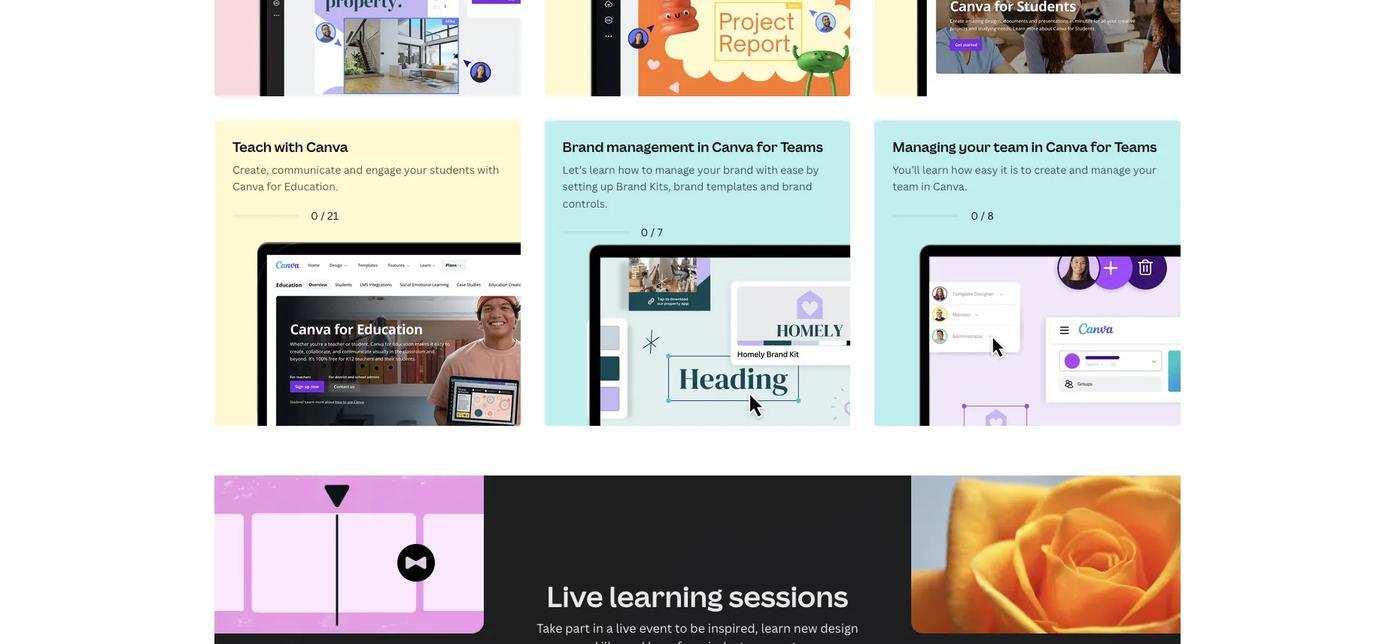 Task type: describe. For each thing, give the bounding box(es) containing it.
and inside the managing your team in canva for teams you'll learn how easy it is to create and manage your team in canva.
[[1069, 163, 1089, 177]]

teams inside the brand management in canva for teams let's learn how to manage your brand with ease by setting up brand kits, brand templates and brand controls.
[[781, 137, 823, 156]]

live
[[547, 577, 603, 616]]

and inside 'live learning sessions take part in a live event to be inspired, learn new design skills, and hear from industry experts.'
[[623, 639, 645, 644]]

to for sessions
[[675, 620, 688, 637]]

canva inside the brand management in canva for teams let's learn how to manage your brand with ease by setting up brand kits, brand templates and brand controls.
[[712, 137, 754, 156]]

managing your team in canva for teams image
[[880, 125, 1181, 426]]

1 vertical spatial brand
[[616, 179, 647, 194]]

in inside the brand management in canva for teams let's learn how to manage your brand with ease by setting up brand kits, brand templates and brand controls.
[[698, 137, 709, 156]]

0 for with
[[311, 208, 318, 223]]

learn inside the managing your team in canva for teams you'll learn how easy it is to create and manage your team in canva.
[[923, 163, 949, 177]]

communicate
[[272, 163, 341, 177]]

hear
[[648, 639, 674, 644]]

/ for management
[[651, 225, 655, 240]]

your inside the brand management in canva for teams let's learn how to manage your brand with ease by setting up brand kits, brand templates and brand controls.
[[698, 163, 721, 177]]

design
[[821, 620, 859, 637]]

engage
[[366, 163, 402, 177]]

managing
[[893, 137, 956, 156]]

21
[[327, 208, 339, 223]]

canva.
[[933, 179, 968, 194]]

is
[[1011, 163, 1019, 177]]

canva inside the managing your team in canva for teams you'll learn how easy it is to create and manage your team in canva.
[[1046, 137, 1088, 156]]

live
[[616, 620, 637, 637]]

/ for your
[[981, 208, 985, 223]]

experts.
[[760, 639, 806, 644]]

industry
[[708, 639, 757, 644]]

canva up communicate at the left
[[306, 137, 348, 156]]

0 vertical spatial team
[[994, 137, 1029, 156]]

brand management in canva for teams let's learn how to manage your brand with ease by setting up brand kits, brand templates and brand controls.
[[563, 137, 823, 211]]

0 horizontal spatial with
[[274, 137, 303, 156]]

canva down create,
[[233, 179, 264, 194]]

kits,
[[650, 179, 671, 194]]

easy
[[975, 163, 998, 177]]

you'll
[[893, 163, 920, 177]]

/ for with
[[321, 208, 325, 223]]

how inside the brand management in canva for teams let's learn how to manage your brand with ease by setting up brand kits, brand templates and brand controls.
[[618, 163, 639, 177]]

live learning sessions take part in a live event to be inspired, learn new design skills, and hear from industry experts.
[[537, 577, 859, 644]]

and inside teach with canva create, communicate and engage your students with canva for education.
[[344, 163, 363, 177]]

learn with canva image
[[550, 0, 851, 96]]

and inside the brand management in canva for teams let's learn how to manage your brand with ease by setting up brand kits, brand templates and brand controls.
[[760, 179, 780, 194]]

to inside the managing your team in canva for teams you'll learn how easy it is to create and manage your team in canva.
[[1021, 163, 1032, 177]]

take
[[537, 620, 563, 637]]

onboarding team members image
[[220, 0, 521, 96]]

manage inside the managing your team in canva for teams you'll learn how easy it is to create and manage your team in canva.
[[1091, 163, 1131, 177]]

1 horizontal spatial tutorials education image
[[880, 0, 1181, 96]]

brand management in canva for teams image
[[550, 125, 851, 426]]

management
[[607, 137, 695, 156]]

1 horizontal spatial with
[[477, 163, 499, 177]]

learn inside the brand management in canva for teams let's learn how to manage your brand with ease by setting up brand kits, brand templates and brand controls.
[[590, 163, 616, 177]]



Task type: vqa. For each thing, say whether or not it's contained in the screenshot.


Task type: locate. For each thing, give the bounding box(es) containing it.
teach with canva create, communicate and engage your students with canva for education.
[[233, 137, 499, 194]]

brand right up
[[616, 179, 647, 194]]

ease
[[781, 163, 804, 177]]

7
[[658, 225, 663, 240]]

be
[[691, 620, 705, 637]]

2 horizontal spatial 0
[[971, 208, 979, 223]]

tutorials education image
[[880, 0, 1181, 96], [220, 240, 521, 426]]

for inside the brand management in canva for teams let's learn how to manage your brand with ease by setting up brand kits, brand templates and brand controls.
[[757, 137, 778, 156]]

1 teams from the left
[[781, 137, 823, 156]]

2 horizontal spatial to
[[1021, 163, 1032, 177]]

in inside 'live learning sessions take part in a live event to be inspired, learn new design skills, and hear from industry experts.'
[[593, 620, 604, 637]]

teach
[[233, 137, 272, 156]]

2 how from the left
[[951, 163, 973, 177]]

teams
[[781, 137, 823, 156], [1115, 137, 1157, 156]]

1 horizontal spatial /
[[651, 225, 655, 240]]

to for in
[[642, 163, 653, 177]]

0 / 8
[[971, 208, 994, 223]]

how up the 'canva.' in the right of the page
[[951, 163, 973, 177]]

/ left 7
[[651, 225, 655, 240]]

1 manage from the left
[[655, 163, 695, 177]]

to inside 'live learning sessions take part in a live event to be inspired, learn new design skills, and hear from industry experts.'
[[675, 620, 688, 637]]

inspired,
[[708, 620, 758, 637]]

team
[[994, 137, 1029, 156], [893, 179, 919, 194]]

/
[[321, 208, 325, 223], [981, 208, 985, 223], [651, 225, 655, 240]]

with inside the brand management in canva for teams let's learn how to manage your brand with ease by setting up brand kits, brand templates and brand controls.
[[756, 163, 778, 177]]

2 horizontal spatial with
[[756, 163, 778, 177]]

canva up templates
[[712, 137, 754, 156]]

with left ease on the top right
[[756, 163, 778, 177]]

in up templates
[[698, 137, 709, 156]]

0 horizontal spatial team
[[893, 179, 919, 194]]

in left a
[[593, 620, 604, 637]]

for
[[757, 137, 778, 156], [1091, 137, 1112, 156], [267, 179, 282, 194]]

2 horizontal spatial learn
[[923, 163, 949, 177]]

0 horizontal spatial to
[[642, 163, 653, 177]]

in
[[698, 137, 709, 156], [1032, 137, 1043, 156], [921, 179, 931, 194], [593, 620, 604, 637]]

and down live
[[623, 639, 645, 644]]

0 horizontal spatial teams
[[781, 137, 823, 156]]

with right the students
[[477, 163, 499, 177]]

setting
[[563, 179, 598, 194]]

to up kits,
[[642, 163, 653, 177]]

up
[[600, 179, 614, 194]]

learn
[[590, 163, 616, 177], [923, 163, 949, 177], [761, 620, 791, 637]]

brand down ease on the top right
[[782, 179, 813, 194]]

1 horizontal spatial for
[[757, 137, 778, 156]]

0 horizontal spatial tutorials education image
[[220, 240, 521, 426]]

1 horizontal spatial brand
[[616, 179, 647, 194]]

0 for management
[[641, 225, 648, 240]]

sessions
[[729, 577, 849, 616]]

and right templates
[[760, 179, 780, 194]]

a
[[607, 620, 613, 637]]

brand up templates
[[723, 163, 754, 177]]

team down 'you'll'
[[893, 179, 919, 194]]

create,
[[233, 163, 269, 177]]

0 horizontal spatial learn
[[590, 163, 616, 177]]

learn inside 'live learning sessions take part in a live event to be inspired, learn new design skills, and hear from industry experts.'
[[761, 620, 791, 637]]

how down "management" on the top of the page
[[618, 163, 639, 177]]

0 horizontal spatial how
[[618, 163, 639, 177]]

1 horizontal spatial brand
[[723, 163, 754, 177]]

to
[[642, 163, 653, 177], [1021, 163, 1032, 177], [675, 620, 688, 637]]

how inside the managing your team in canva for teams you'll learn how easy it is to create and manage your team in canva.
[[951, 163, 973, 177]]

brand up the let's
[[563, 137, 604, 156]]

2 manage from the left
[[1091, 163, 1131, 177]]

team up "is"
[[994, 137, 1029, 156]]

0 horizontal spatial brand
[[563, 137, 604, 156]]

learn up up
[[590, 163, 616, 177]]

0 left 7
[[641, 225, 648, 240]]

for inside teach with canva create, communicate and engage your students with canva for education.
[[267, 179, 282, 194]]

with up communicate at the left
[[274, 137, 303, 156]]

0 horizontal spatial for
[[267, 179, 282, 194]]

1 vertical spatial tutorials education image
[[220, 240, 521, 426]]

1 vertical spatial team
[[893, 179, 919, 194]]

it
[[1001, 163, 1008, 177]]

/ left 21
[[321, 208, 325, 223]]

2 teams from the left
[[1115, 137, 1157, 156]]

0 horizontal spatial 0
[[311, 208, 318, 223]]

/ left the 8
[[981, 208, 985, 223]]

1 horizontal spatial 0
[[641, 225, 648, 240]]

students
[[430, 163, 475, 177]]

new
[[794, 620, 818, 637]]

brand
[[723, 163, 754, 177], [674, 179, 704, 194], [782, 179, 813, 194]]

0 horizontal spatial manage
[[655, 163, 695, 177]]

let's
[[563, 163, 587, 177]]

learning
[[609, 577, 723, 616]]

your
[[959, 137, 991, 156], [404, 163, 427, 177], [698, 163, 721, 177], [1134, 163, 1157, 177]]

0 vertical spatial tutorials education image
[[880, 0, 1181, 96]]

learn up experts.
[[761, 620, 791, 637]]

0 for your
[[971, 208, 979, 223]]

1 horizontal spatial to
[[675, 620, 688, 637]]

0 horizontal spatial brand
[[674, 179, 704, 194]]

and left engage
[[344, 163, 363, 177]]

how
[[618, 163, 639, 177], [951, 163, 973, 177]]

managing your team in canva for teams you'll learn how easy it is to create and manage your team in canva.
[[893, 137, 1157, 194]]

1 horizontal spatial learn
[[761, 620, 791, 637]]

8
[[988, 208, 994, 223]]

0 left the 8
[[971, 208, 979, 223]]

from
[[677, 639, 705, 644]]

0 horizontal spatial /
[[321, 208, 325, 223]]

2 horizontal spatial brand
[[782, 179, 813, 194]]

1 horizontal spatial how
[[951, 163, 973, 177]]

0
[[311, 208, 318, 223], [971, 208, 979, 223], [641, 225, 648, 240]]

teams inside the managing your team in canva for teams you'll learn how easy it is to create and manage your team in canva.
[[1115, 137, 1157, 156]]

and
[[344, 163, 363, 177], [1069, 163, 1089, 177], [760, 179, 780, 194], [623, 639, 645, 644]]

for inside the managing your team in canva for teams you'll learn how easy it is to create and manage your team in canva.
[[1091, 137, 1112, 156]]

manage
[[655, 163, 695, 177], [1091, 163, 1131, 177]]

1 horizontal spatial team
[[994, 137, 1029, 156]]

2 horizontal spatial for
[[1091, 137, 1112, 156]]

part
[[565, 620, 590, 637]]

your inside teach with canva create, communicate and engage your students with canva for education.
[[404, 163, 427, 177]]

education.
[[284, 179, 338, 194]]

to up from
[[675, 620, 688, 637]]

in left the 'canva.' in the right of the page
[[921, 179, 931, 194]]

canva
[[306, 137, 348, 156], [712, 137, 754, 156], [1046, 137, 1088, 156], [233, 179, 264, 194]]

manage inside the brand management in canva for teams let's learn how to manage your brand with ease by setting up brand kits, brand templates and brand controls.
[[655, 163, 695, 177]]

with
[[274, 137, 303, 156], [477, 163, 499, 177], [756, 163, 778, 177]]

brand right kits,
[[674, 179, 704, 194]]

and right create
[[1069, 163, 1089, 177]]

by
[[807, 163, 819, 177]]

manage up kits,
[[655, 163, 695, 177]]

controls.
[[563, 196, 608, 211]]

2 horizontal spatial /
[[981, 208, 985, 223]]

manage right create
[[1091, 163, 1131, 177]]

0 / 7
[[641, 225, 663, 240]]

1 horizontal spatial teams
[[1115, 137, 1157, 156]]

1 how from the left
[[618, 163, 639, 177]]

brand
[[563, 137, 604, 156], [616, 179, 647, 194]]

canva up create
[[1046, 137, 1088, 156]]

to right "is"
[[1021, 163, 1032, 177]]

0 vertical spatial brand
[[563, 137, 604, 156]]

templates
[[707, 179, 758, 194]]

event
[[639, 620, 672, 637]]

skills,
[[589, 639, 620, 644]]

to inside the brand management in canva for teams let's learn how to manage your brand with ease by setting up brand kits, brand templates and brand controls.
[[642, 163, 653, 177]]

0 left 21
[[311, 208, 318, 223]]

learn up the 'canva.' in the right of the page
[[923, 163, 949, 177]]

0 / 21
[[311, 208, 339, 223]]

1 horizontal spatial manage
[[1091, 163, 1131, 177]]

create
[[1034, 163, 1067, 177]]

in up create
[[1032, 137, 1043, 156]]



